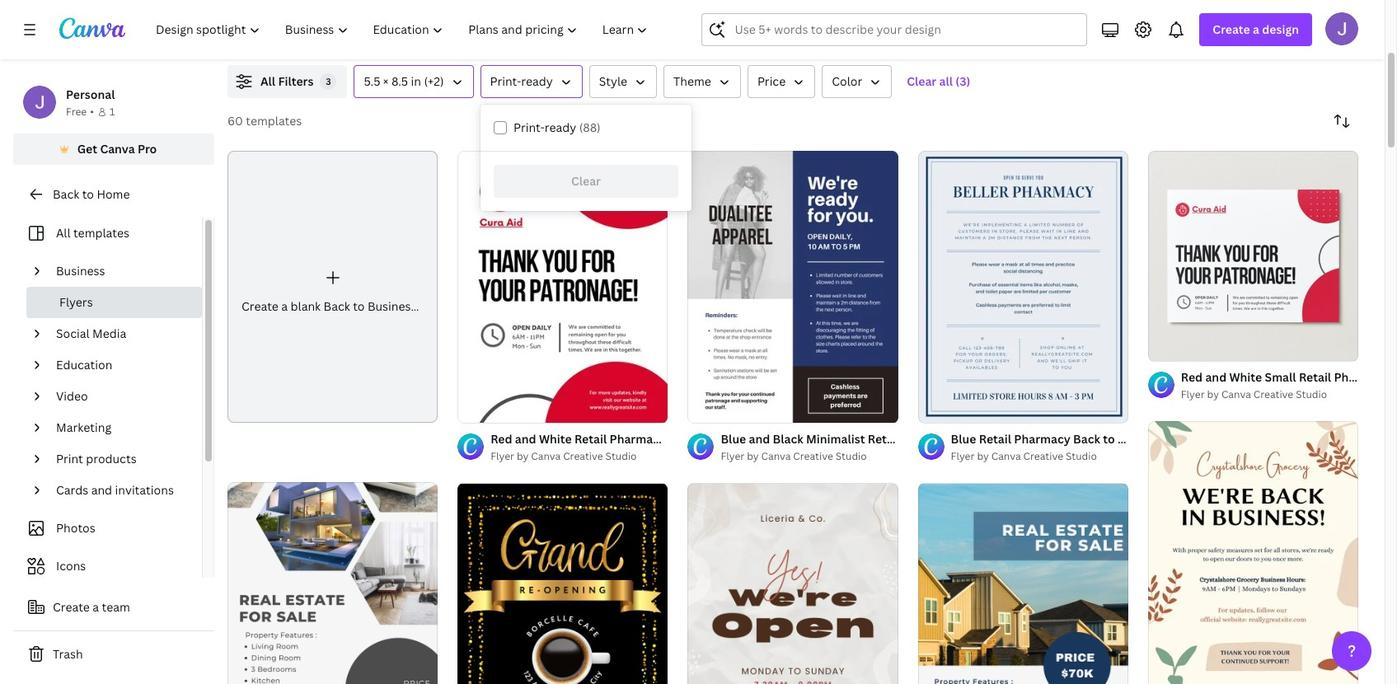 Task type: describe. For each thing, give the bounding box(es) containing it.
back inside back to home link
[[53, 186, 79, 202]]

canva inside blue retail pharmacy back to business flyers flyer by canva creative studio
[[991, 450, 1021, 464]]

create a blank back to business flyer element
[[228, 151, 447, 423]]

create for create a team
[[53, 599, 90, 615]]

back to business flyers templates image
[[1007, 0, 1358, 45]]

all for all templates
[[56, 225, 70, 241]]

blue and black minimalist retail fashion back to business flyers image
[[688, 151, 898, 423]]

0 horizontal spatial 3
[[326, 75, 331, 87]]

canva inside button
[[100, 141, 135, 157]]

print
[[56, 451, 83, 467]]

beige browm minimal aesthetic abstract we are open back to business flyer image
[[688, 483, 898, 684]]

back inside red and white retail pharmacy back to business flyers flyer by canva creative studio
[[669, 431, 696, 447]]

clear all (3)
[[907, 73, 970, 89]]

1 for 1 of 2
[[469, 403, 474, 416]]

get canva pro button
[[13, 134, 214, 165]]

create a team
[[53, 599, 130, 615]]

print products link
[[49, 443, 192, 475]]

business link
[[49, 256, 192, 287]]

flyer inside create a blank back to business flyer element
[[420, 298, 447, 314]]

blue
[[951, 431, 976, 447]]

trash
[[53, 646, 83, 662]]

8.5
[[391, 73, 408, 89]]

(3)
[[956, 73, 970, 89]]

back inside blue retail pharmacy back to business flyers flyer by canva creative studio
[[1073, 431, 1100, 447]]

social media
[[56, 326, 126, 341]]

1 vertical spatial flyer by canva creative studio
[[721, 450, 867, 464]]

creative inside blue retail pharmacy back to business flyers flyer by canva creative studio
[[1023, 450, 1063, 464]]

60
[[228, 113, 243, 129]]

creative inside red and white retail pharmacy back to business flyers flyer by canva creative studio
[[563, 450, 603, 464]]

create for create a design
[[1213, 21, 1250, 37]]

all
[[939, 73, 953, 89]]

marketing link
[[49, 412, 192, 443]]

1 of 3 link
[[1148, 151, 1358, 361]]

print products
[[56, 451, 137, 467]]

print-ready (88)
[[514, 120, 601, 135]]

create a design button
[[1200, 13, 1312, 46]]

blue retail pharmacy back to business flyers flyer by canva creative studio
[[951, 431, 1204, 464]]

products
[[86, 451, 137, 467]]

blue retail pharmacy back to business flyers image
[[918, 151, 1128, 423]]

•
[[90, 105, 94, 119]]

trash link
[[13, 638, 214, 671]]

get
[[77, 141, 97, 157]]

business inside blue retail pharmacy back to business flyers flyer by canva creative studio
[[1118, 431, 1167, 447]]

education
[[56, 357, 112, 373]]

retail inside blue retail pharmacy back to business flyers flyer by canva creative studio
[[979, 431, 1011, 447]]

back to home
[[53, 186, 130, 202]]

in
[[411, 73, 421, 89]]

5.5 × 8.5 in (+2) button
[[354, 65, 474, 98]]

templates for all templates
[[73, 225, 129, 241]]

photos
[[56, 520, 95, 536]]

media
[[92, 326, 126, 341]]

pharmacy inside blue retail pharmacy back to business flyers flyer by canva creative studio
[[1014, 431, 1071, 447]]

flyer by canva creative studio link for blue and white simple real estate flyer image
[[951, 449, 1128, 465]]

social media link
[[49, 318, 192, 350]]

ready for print-ready (88)
[[545, 120, 576, 135]]

create a blank back to business flyer
[[242, 298, 447, 314]]

print-ready button
[[480, 65, 583, 98]]

Search search field
[[735, 14, 1077, 45]]

style button
[[589, 65, 657, 98]]

a for design
[[1253, 21, 1260, 37]]

blue and white simple real estate flyer image
[[918, 483, 1128, 684]]

red and white retail pharmacy back to business flyers flyer by canva creative studio
[[491, 431, 800, 464]]

×
[[383, 73, 389, 89]]

all templates
[[56, 225, 129, 241]]

icons
[[56, 558, 86, 574]]

to inside red and white retail pharmacy back to business flyers flyer by canva creative studio
[[699, 431, 710, 447]]

style
[[599, 73, 627, 89]]

theme
[[674, 73, 711, 89]]

templates for 60 templates
[[246, 113, 302, 129]]

blank
[[291, 298, 321, 314]]

free •
[[66, 105, 94, 119]]

print- for print-ready (88)
[[514, 120, 545, 135]]

red and white retail pharmacy back to business flyers link
[[491, 431, 800, 449]]

business inside red and white retail pharmacy back to business flyers flyer by canva creative studio
[[713, 431, 763, 447]]

clear button
[[494, 165, 678, 198]]

video
[[56, 388, 88, 404]]

1 of 3
[[1160, 341, 1183, 354]]

0 vertical spatial flyer by canva creative studio
[[1181, 388, 1327, 402]]

theme button
[[664, 65, 741, 98]]

social
[[56, 326, 90, 341]]

white
[[539, 431, 572, 447]]

back to home link
[[13, 178, 214, 211]]

cards and invitations link
[[49, 475, 192, 506]]

marketing
[[56, 420, 111, 435]]

white and black simple real estate flyer image
[[228, 483, 438, 684]]

all templates link
[[23, 218, 192, 249]]

design
[[1262, 21, 1299, 37]]

cards
[[56, 482, 88, 498]]

by inside red and white retail pharmacy back to business flyers flyer by canva creative studio
[[517, 450, 529, 464]]



Task type: locate. For each thing, give the bounding box(es) containing it.
2 vertical spatial 1
[[469, 403, 474, 416]]

print-
[[490, 73, 521, 89], [514, 120, 545, 135]]

0 vertical spatial ready
[[521, 73, 553, 89]]

2
[[487, 403, 493, 416]]

1 vertical spatial and
[[91, 482, 112, 498]]

cards and invitations
[[56, 482, 174, 498]]

2 retail from the left
[[979, 431, 1011, 447]]

flyer inside blue retail pharmacy back to business flyers flyer by canva creative studio
[[951, 450, 975, 464]]

a for blank
[[281, 298, 288, 314]]

flyers
[[59, 294, 93, 310], [766, 431, 800, 447], [1170, 431, 1204, 447]]

1 horizontal spatial create
[[242, 298, 279, 314]]

1 for 1 of 3
[[1160, 341, 1164, 354]]

of for 2
[[476, 403, 485, 416]]

creative
[[1254, 388, 1294, 402], [563, 450, 603, 464], [793, 450, 833, 464], [1023, 450, 1063, 464]]

0 horizontal spatial create
[[53, 599, 90, 615]]

2 horizontal spatial a
[[1253, 21, 1260, 37]]

back inside create a blank back to business flyer element
[[324, 298, 350, 314]]

flyer inside red and white retail pharmacy back to business flyers flyer by canva creative studio
[[491, 450, 514, 464]]

print-ready
[[490, 73, 553, 89]]

0 vertical spatial 3
[[326, 75, 331, 87]]

of for 3
[[1167, 341, 1176, 354]]

business
[[56, 263, 105, 279], [368, 298, 417, 314], [713, 431, 763, 447], [1118, 431, 1167, 447]]

red and white small retail pharmacy back to business landscape flyer image
[[1148, 151, 1358, 361]]

1 horizontal spatial a
[[281, 298, 288, 314]]

0 vertical spatial 1
[[110, 105, 115, 119]]

1 horizontal spatial templates
[[246, 113, 302, 129]]

and right "red" on the bottom of page
[[515, 431, 536, 447]]

a left design
[[1253, 21, 1260, 37]]

1
[[110, 105, 115, 119], [1160, 341, 1164, 354], [469, 403, 474, 416]]

all
[[260, 73, 275, 89], [56, 225, 70, 241]]

0 vertical spatial print-
[[490, 73, 521, 89]]

clear for clear
[[571, 173, 601, 189]]

2 vertical spatial a
[[93, 599, 99, 615]]

1 vertical spatial 1
[[1160, 341, 1164, 354]]

of
[[1167, 341, 1176, 354], [476, 403, 485, 416]]

ready
[[521, 73, 553, 89], [545, 120, 576, 135]]

flyer by canva creative studio link
[[1181, 387, 1358, 403], [491, 449, 668, 465], [721, 449, 898, 465], [951, 449, 1128, 465]]

0 vertical spatial of
[[1167, 341, 1176, 354]]

60 templates
[[228, 113, 302, 129]]

pharmacy inside red and white retail pharmacy back to business flyers flyer by canva creative studio
[[610, 431, 666, 447]]

ready inside button
[[521, 73, 553, 89]]

pharmacy right white
[[610, 431, 666, 447]]

1 horizontal spatial and
[[515, 431, 536, 447]]

blue retail pharmacy back to business flyers link
[[951, 431, 1204, 449]]

2 horizontal spatial create
[[1213, 21, 1250, 37]]

0 horizontal spatial templates
[[73, 225, 129, 241]]

and
[[515, 431, 536, 447], [91, 482, 112, 498]]

video link
[[49, 381, 192, 412]]

flyer by canva creative studio
[[1181, 388, 1327, 402], [721, 450, 867, 464]]

print- up print-ready (88)
[[490, 73, 521, 89]]

(+2)
[[424, 73, 444, 89]]

a left "blank"
[[281, 298, 288, 314]]

retail right white
[[574, 431, 607, 447]]

0 horizontal spatial pharmacy
[[610, 431, 666, 447]]

create a team button
[[13, 591, 214, 624]]

all left filters
[[260, 73, 275, 89]]

1 vertical spatial ready
[[545, 120, 576, 135]]

templates down back to home
[[73, 225, 129, 241]]

create inside 'dropdown button'
[[1213, 21, 1250, 37]]

a left "team"
[[93, 599, 99, 615]]

black gold luxury re-opening back to business flyer image
[[458, 483, 668, 684]]

clear down (88)
[[571, 173, 601, 189]]

color
[[832, 73, 862, 89]]

studio inside red and white retail pharmacy back to business flyers flyer by canva creative studio
[[606, 450, 637, 464]]

pro
[[138, 141, 157, 157]]

2 pharmacy from the left
[[1014, 431, 1071, 447]]

clear inside button
[[571, 173, 601, 189]]

1 vertical spatial all
[[56, 225, 70, 241]]

a inside button
[[93, 599, 99, 615]]

0 horizontal spatial all
[[56, 225, 70, 241]]

flyers inside blue retail pharmacy back to business flyers flyer by canva creative studio
[[1170, 431, 1204, 447]]

price button
[[748, 65, 815, 98]]

0 horizontal spatial flyers
[[59, 294, 93, 310]]

None search field
[[702, 13, 1088, 46]]

1 horizontal spatial all
[[260, 73, 275, 89]]

1 vertical spatial of
[[476, 403, 485, 416]]

1 of 2 link
[[458, 151, 668, 423]]

1 vertical spatial 3
[[1178, 341, 1183, 354]]

team
[[102, 599, 130, 615]]

1 vertical spatial templates
[[73, 225, 129, 241]]

all for all filters
[[260, 73, 275, 89]]

flyer by canva creative studio link for the black gold luxury re-opening back to business flyer "image"
[[491, 449, 668, 465]]

red and white retail pharmacy back to business flyers image
[[458, 151, 668, 423]]

1 horizontal spatial clear
[[907, 73, 937, 89]]

get canva pro
[[77, 141, 157, 157]]

create a design
[[1213, 21, 1299, 37]]

1 horizontal spatial of
[[1167, 341, 1176, 354]]

retail
[[574, 431, 607, 447], [979, 431, 1011, 447]]

retail inside red and white retail pharmacy back to business flyers flyer by canva creative studio
[[574, 431, 607, 447]]

a inside 'dropdown button'
[[1253, 21, 1260, 37]]

print- down "print-ready" button
[[514, 120, 545, 135]]

to inside back to home link
[[82, 186, 94, 202]]

print- for print-ready
[[490, 73, 521, 89]]

ready left (88)
[[545, 120, 576, 135]]

icons link
[[23, 551, 192, 582]]

cream and brown retail department store back to business flyers image
[[1148, 421, 1358, 684]]

top level navigation element
[[145, 13, 662, 46]]

all down back to home
[[56, 225, 70, 241]]

0 horizontal spatial and
[[91, 482, 112, 498]]

pharmacy
[[610, 431, 666, 447], [1014, 431, 1071, 447]]

0 vertical spatial templates
[[246, 113, 302, 129]]

1 retail from the left
[[574, 431, 607, 447]]

and for cards
[[91, 482, 112, 498]]

1 horizontal spatial 1
[[469, 403, 474, 416]]

ready up print-ready (88)
[[521, 73, 553, 89]]

price
[[757, 73, 786, 89]]

1 vertical spatial print-
[[514, 120, 545, 135]]

studio inside blue retail pharmacy back to business flyers flyer by canva creative studio
[[1066, 450, 1097, 464]]

photos link
[[23, 513, 192, 544]]

2 horizontal spatial flyers
[[1170, 431, 1204, 447]]

0 horizontal spatial a
[[93, 599, 99, 615]]

5.5
[[364, 73, 380, 89]]

and inside red and white retail pharmacy back to business flyers flyer by canva creative studio
[[515, 431, 536, 447]]

5.5 × 8.5 in (+2)
[[364, 73, 444, 89]]

1 for 1
[[110, 105, 115, 119]]

canva inside red and white retail pharmacy back to business flyers flyer by canva creative studio
[[531, 450, 561, 464]]

clear all (3) button
[[899, 65, 979, 98]]

create down icons
[[53, 599, 90, 615]]

1 horizontal spatial flyer by canva creative studio
[[1181, 388, 1327, 402]]

1 horizontal spatial 3
[[1178, 341, 1183, 354]]

retail right blue
[[979, 431, 1011, 447]]

home
[[97, 186, 130, 202]]

and for red
[[515, 431, 536, 447]]

1 horizontal spatial retail
[[979, 431, 1011, 447]]

jacob simon image
[[1325, 12, 1358, 45]]

to inside blue retail pharmacy back to business flyers flyer by canva creative studio
[[1103, 431, 1115, 447]]

1 horizontal spatial flyers
[[766, 431, 800, 447]]

0 vertical spatial create
[[1213, 21, 1250, 37]]

studio
[[1296, 388, 1327, 402], [606, 450, 637, 464], [836, 450, 867, 464], [1066, 450, 1097, 464]]

filters
[[278, 73, 314, 89]]

a
[[1253, 21, 1260, 37], [281, 298, 288, 314], [93, 599, 99, 615]]

clear for clear all (3)
[[907, 73, 937, 89]]

0 vertical spatial a
[[1253, 21, 1260, 37]]

Sort by button
[[1325, 105, 1358, 138]]

by inside blue retail pharmacy back to business flyers flyer by canva creative studio
[[977, 450, 989, 464]]

0 vertical spatial all
[[260, 73, 275, 89]]

create left "blank"
[[242, 298, 279, 314]]

0 vertical spatial clear
[[907, 73, 937, 89]]

canva
[[100, 141, 135, 157], [1222, 388, 1251, 402], [531, 450, 561, 464], [761, 450, 791, 464], [991, 450, 1021, 464]]

1 vertical spatial clear
[[571, 173, 601, 189]]

0 vertical spatial and
[[515, 431, 536, 447]]

color button
[[822, 65, 892, 98]]

print- inside button
[[490, 73, 521, 89]]

0 horizontal spatial 1
[[110, 105, 115, 119]]

2 horizontal spatial 1
[[1160, 341, 1164, 354]]

1 vertical spatial create
[[242, 298, 279, 314]]

2 vertical spatial create
[[53, 599, 90, 615]]

flyer
[[420, 298, 447, 314], [1181, 388, 1205, 402], [491, 450, 514, 464], [721, 450, 745, 464], [951, 450, 975, 464]]

personal
[[66, 87, 115, 102]]

back
[[53, 186, 79, 202], [324, 298, 350, 314], [669, 431, 696, 447], [1073, 431, 1100, 447]]

flyers inside red and white retail pharmacy back to business flyers flyer by canva creative studio
[[766, 431, 800, 447]]

0 horizontal spatial flyer by canva creative studio
[[721, 450, 867, 464]]

ready for print-ready
[[521, 73, 553, 89]]

1 pharmacy from the left
[[610, 431, 666, 447]]

templates
[[246, 113, 302, 129], [73, 225, 129, 241]]

0 horizontal spatial of
[[476, 403, 485, 416]]

and right cards
[[91, 482, 112, 498]]

create a blank back to business flyer link
[[228, 151, 447, 423]]

create inside button
[[53, 599, 90, 615]]

pharmacy right blue
[[1014, 431, 1071, 447]]

1 horizontal spatial pharmacy
[[1014, 431, 1071, 447]]

to inside create a blank back to business flyer element
[[353, 298, 365, 314]]

3 filter options selected element
[[320, 73, 337, 90]]

clear inside button
[[907, 73, 937, 89]]

red
[[491, 431, 512, 447]]

(88)
[[579, 120, 601, 135]]

a for team
[[93, 599, 99, 615]]

templates right 60
[[246, 113, 302, 129]]

free
[[66, 105, 87, 119]]

1 vertical spatial a
[[281, 298, 288, 314]]

0 horizontal spatial retail
[[574, 431, 607, 447]]

education link
[[49, 350, 192, 381]]

create
[[1213, 21, 1250, 37], [242, 298, 279, 314], [53, 599, 90, 615]]

clear left all
[[907, 73, 937, 89]]

all filters
[[260, 73, 314, 89]]

0 horizontal spatial clear
[[571, 173, 601, 189]]

create left design
[[1213, 21, 1250, 37]]

1 of 2
[[469, 403, 493, 416]]

create for create a blank back to business flyer
[[242, 298, 279, 314]]

by
[[1207, 388, 1219, 402], [517, 450, 529, 464], [747, 450, 759, 464], [977, 450, 989, 464]]

invitations
[[115, 482, 174, 498]]

flyer by canva creative studio link for beige browm minimal aesthetic abstract we are open back to business flyer image
[[721, 449, 898, 465]]



Task type: vqa. For each thing, say whether or not it's contained in the screenshot.
first the as from right
no



